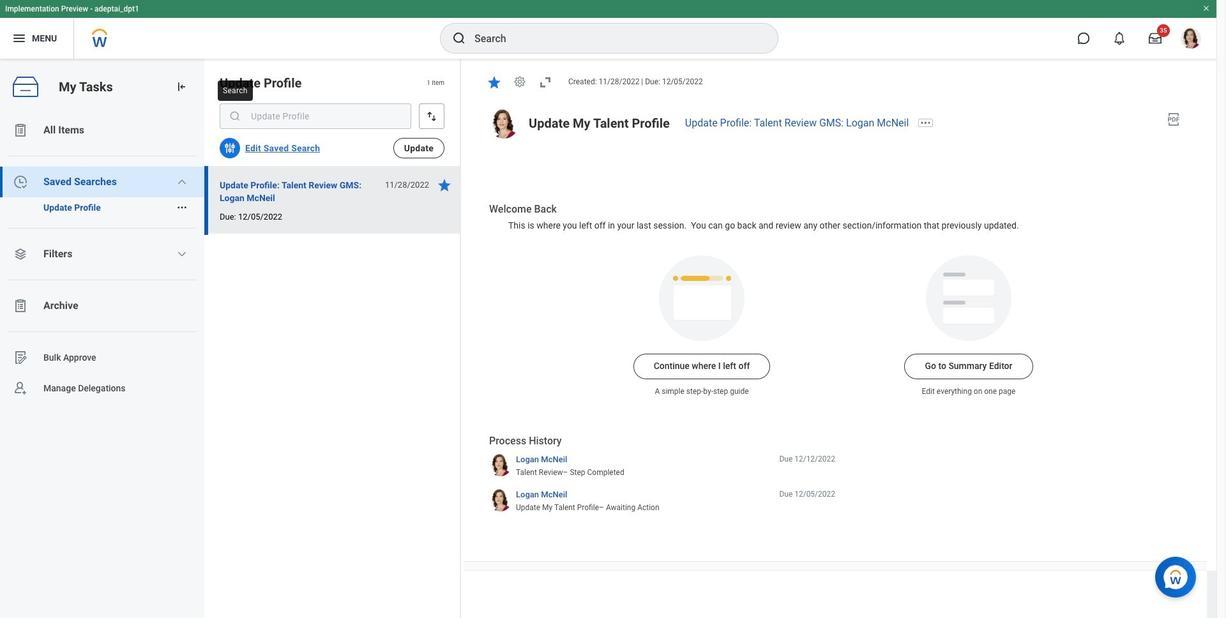 Task type: vqa. For each thing, say whether or not it's contained in the screenshot.
Employee popup button
no



Task type: locate. For each thing, give the bounding box(es) containing it.
clipboard image
[[13, 123, 28, 138]]

process history region
[[489, 434, 836, 517]]

rename image
[[13, 350, 28, 365]]

list
[[0, 115, 204, 404]]

star image
[[487, 75, 502, 90]]

0 vertical spatial search image
[[452, 31, 467, 46]]

notifications large image
[[1113, 32, 1126, 45]]

clock check image
[[13, 174, 28, 190]]

1 vertical spatial search image
[[229, 110, 241, 123]]

sort image
[[425, 110, 438, 123]]

item list element
[[204, 59, 461, 618]]

None text field
[[220, 103, 411, 129]]

1 horizontal spatial search image
[[452, 31, 467, 46]]

none text field inside item list element
[[220, 103, 411, 129]]

transformation import image
[[175, 80, 188, 93]]

search image
[[452, 31, 467, 46], [229, 110, 241, 123]]

profile logan mcneil image
[[1181, 28, 1202, 51]]

user plus image
[[13, 381, 28, 396]]

close environment banner image
[[1203, 4, 1211, 12]]

perspective image
[[13, 247, 28, 262]]

tooltip
[[215, 78, 255, 103]]

configure image
[[224, 142, 236, 155]]

clipboard image
[[13, 298, 28, 314]]

0 horizontal spatial search image
[[229, 110, 241, 123]]

banner
[[0, 0, 1217, 59]]



Task type: describe. For each thing, give the bounding box(es) containing it.
employee's photo (logan mcneil) image
[[489, 109, 519, 139]]

gear image
[[514, 76, 526, 88]]

view printable version (pdf) image
[[1166, 112, 1182, 127]]

star image
[[437, 178, 452, 193]]

inbox large image
[[1149, 32, 1162, 45]]

related actions image
[[176, 202, 188, 213]]

justify image
[[11, 31, 27, 46]]

chevron down image
[[177, 177, 187, 187]]

Search Workday  search field
[[475, 24, 752, 52]]

fullscreen image
[[538, 75, 553, 90]]

chevron down image
[[177, 249, 187, 259]]



